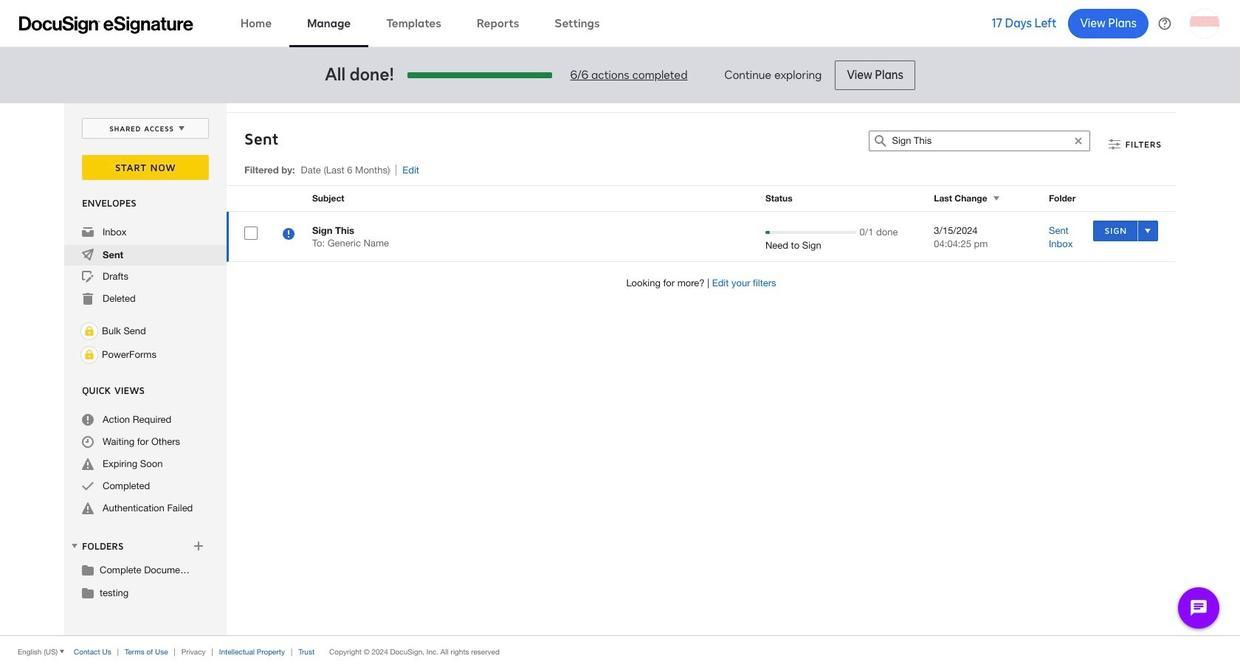 Task type: describe. For each thing, give the bounding box(es) containing it.
1 folder image from the top
[[82, 564, 94, 576]]

lock image
[[80, 323, 98, 340]]

action required image
[[82, 414, 94, 426]]

alert image
[[82, 503, 94, 515]]

need to sign image
[[283, 228, 295, 242]]

docusign esignature image
[[19, 16, 193, 34]]

sent image
[[82, 249, 94, 261]]

completed image
[[82, 481, 94, 493]]

Search Sent and Folders text field
[[892, 131, 1068, 151]]

trash image
[[82, 293, 94, 305]]

draft image
[[82, 271, 94, 283]]



Task type: vqa. For each thing, say whether or not it's contained in the screenshot.
alert image
yes



Task type: locate. For each thing, give the bounding box(es) containing it.
lock image
[[80, 346, 98, 364]]

clock image
[[82, 436, 94, 448]]

secondary navigation region
[[64, 103, 1180, 636]]

2 folder image from the top
[[82, 587, 94, 599]]

alert image
[[82, 459, 94, 470]]

folder image
[[82, 564, 94, 576], [82, 587, 94, 599]]

view folders image
[[69, 540, 80, 552]]

your uploaded profile image image
[[1191, 8, 1220, 38]]

inbox image
[[82, 227, 94, 239]]

more info region
[[0, 636, 1241, 668]]

0 vertical spatial folder image
[[82, 564, 94, 576]]

1 vertical spatial folder image
[[82, 587, 94, 599]]



